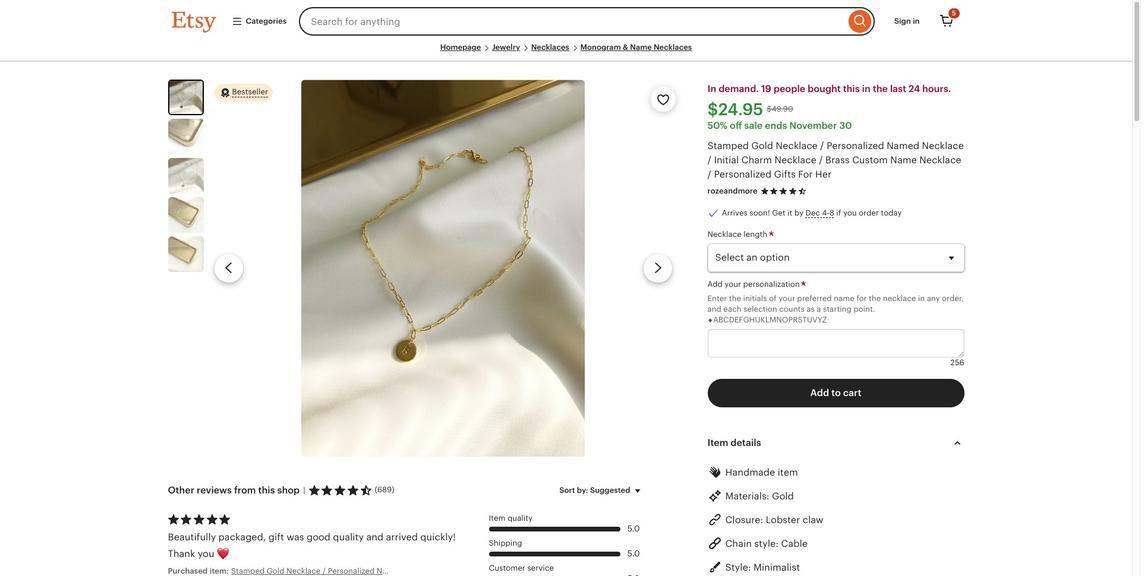 Task type: vqa. For each thing, say whether or not it's contained in the screenshot.
14.95
no



Task type: describe. For each thing, give the bounding box(es) containing it.
service
[[527, 564, 554, 573]]

your inside enter the initials of your preferred name for the necklace in any order, and each selection counts as a starting point. ◆abcdefghijklmnoprstuvyz
[[779, 294, 795, 303]]

item for item details
[[708, 437, 729, 449]]

purchased
[[168, 567, 208, 576]]

jewelry link
[[492, 43, 520, 52]]

style:
[[755, 538, 779, 550]]

1 necklaces from the left
[[531, 43, 570, 52]]

0 horizontal spatial this
[[258, 485, 275, 497]]

chain
[[726, 538, 752, 550]]

5.0 for item quality
[[628, 525, 640, 534]]

19
[[761, 83, 772, 95]]

style: minimalist
[[726, 562, 800, 574]]

materials:
[[726, 491, 770, 502]]

enter the initials of your preferred name for the necklace in any order, and each selection counts as a starting point. ◆abcdefghijklmnoprstuvyz
[[708, 294, 964, 324]]

1 vertical spatial in
[[862, 83, 871, 95]]

closure:
[[726, 515, 763, 526]]

gold for materials:
[[772, 491, 794, 502]]

beautifully
[[168, 532, 216, 543]]

cable
[[781, 538, 808, 550]]

materials: gold
[[726, 491, 794, 502]]

0 vertical spatial name
[[630, 43, 652, 52]]

beautifully packaged, gift was good quality and arrived quickly! thank you ❤️
[[168, 532, 456, 560]]

name
[[834, 294, 855, 303]]

add to cart
[[811, 387, 862, 399]]

packaged,
[[219, 532, 266, 543]]

other reviews from this shop
[[168, 485, 300, 497]]

a
[[817, 305, 821, 314]]

1 vertical spatial personalized
[[714, 169, 772, 180]]

rozeandmore
[[708, 187, 758, 196]]

cart
[[843, 387, 862, 399]]

bestseller button
[[214, 83, 273, 102]]

Search for anything text field
[[299, 7, 846, 36]]

the right for
[[869, 294, 881, 303]]

menu bar containing homepage
[[172, 43, 961, 62]]

length
[[744, 230, 768, 239]]

add for add to cart
[[811, 387, 829, 399]]

if
[[837, 209, 841, 217]]

add your personalization
[[708, 280, 802, 289]]

handmade item
[[726, 467, 798, 478]]

good
[[307, 532, 331, 543]]

gifts
[[774, 169, 796, 180]]

gold for stamped
[[752, 140, 773, 152]]

8
[[830, 209, 835, 217]]

her
[[815, 169, 832, 180]]

suggested
[[590, 486, 630, 495]]

/ up rozeandmore
[[708, 169, 712, 180]]

sign in
[[895, 17, 920, 26]]

for
[[857, 294, 867, 303]]

necklace
[[883, 294, 916, 303]]

today
[[881, 209, 902, 217]]

as
[[807, 305, 815, 314]]

customer
[[489, 564, 525, 573]]

0 vertical spatial this
[[843, 83, 860, 95]]

monogram
[[581, 43, 621, 52]]

bestseller
[[232, 88, 268, 97]]

by
[[795, 209, 804, 217]]

256
[[951, 358, 965, 367]]

in inside enter the initials of your preferred name for the necklace in any order, and each selection counts as a starting point. ◆abcdefghijklmnoprstuvyz
[[918, 294, 925, 303]]

30
[[840, 120, 852, 131]]

item details button
[[697, 429, 975, 458]]

dec
[[806, 209, 820, 217]]

you inside beautifully packaged, gift was good quality and arrived quickly! thank you ❤️
[[198, 549, 214, 560]]

item details
[[708, 437, 761, 449]]

and inside enter the initials of your preferred name for the necklace in any order, and each selection counts as a starting point. ◆abcdefghijklmnoprstuvyz
[[708, 305, 722, 314]]

homepage
[[440, 43, 481, 52]]

each
[[724, 305, 742, 314]]

order,
[[942, 294, 964, 303]]

arrived
[[386, 532, 418, 543]]

closure: lobster claw
[[726, 515, 824, 526]]

to
[[832, 387, 841, 399]]

item for item quality
[[489, 514, 506, 523]]

it
[[788, 209, 793, 217]]

point.
[[854, 305, 875, 314]]

5
[[952, 10, 956, 17]]

stamped gold necklace / personalized named necklace / initial charm necklace / brass custom name necklace / personalized gifts for her
[[708, 140, 964, 180]]

categories button
[[223, 11, 296, 32]]

ends
[[765, 120, 787, 131]]

arrives
[[722, 209, 748, 217]]

quickly!
[[420, 532, 456, 543]]

24
[[909, 83, 920, 95]]

customer service
[[489, 564, 554, 573]]

homepage link
[[440, 43, 481, 52]]

jewelry
[[492, 43, 520, 52]]

brass
[[826, 155, 850, 166]]

&
[[623, 43, 628, 52]]

soon! get
[[750, 209, 786, 217]]

style:
[[726, 562, 751, 574]]

quality inside beautifully packaged, gift was good quality and arrived quickly! thank you ❤️
[[333, 532, 364, 543]]

1 horizontal spatial you
[[844, 209, 857, 217]]

sort by: suggested
[[560, 486, 630, 495]]

demand.
[[719, 83, 759, 95]]



Task type: locate. For each thing, give the bounding box(es) containing it.
your up 'counts'
[[779, 294, 795, 303]]

1 horizontal spatial item
[[708, 437, 729, 449]]

1 horizontal spatial add
[[811, 387, 829, 399]]

stamped gold necklace / personalized named necklace / initial image 5 image
[[168, 237, 204, 272]]

this right from
[[258, 485, 275, 497]]

sort by: suggested button
[[551, 479, 654, 504]]

4-
[[822, 209, 830, 217]]

minimalist
[[754, 562, 800, 574]]

0 horizontal spatial necklaces
[[531, 43, 570, 52]]

5 link
[[932, 7, 961, 36]]

arrives soon! get it by dec 4-8 if you order today
[[722, 209, 902, 217]]

/ left initial
[[708, 155, 712, 166]]

0 horizontal spatial name
[[630, 43, 652, 52]]

item up shipping
[[489, 514, 506, 523]]

this right bought at top right
[[843, 83, 860, 95]]

1 vertical spatial name
[[891, 155, 917, 166]]

bought
[[808, 83, 841, 95]]

◆abcdefghijklmnoprstuvyz
[[708, 316, 827, 324]]

1 vertical spatial 5.0
[[628, 550, 640, 559]]

0 vertical spatial in
[[913, 17, 920, 26]]

item left details in the right bottom of the page
[[708, 437, 729, 449]]

0 vertical spatial your
[[725, 280, 741, 289]]

1 horizontal spatial necklaces
[[654, 43, 692, 52]]

add to cart button
[[708, 379, 965, 408]]

november
[[790, 120, 837, 131]]

$49.90
[[767, 105, 794, 114]]

name down 'named'
[[891, 155, 917, 166]]

gold up lobster
[[772, 491, 794, 502]]

personalization
[[743, 280, 800, 289]]

reviews
[[197, 485, 232, 497]]

1 horizontal spatial this
[[843, 83, 860, 95]]

add inside button
[[811, 387, 829, 399]]

other
[[168, 485, 194, 497]]

50% off sale ends november 30
[[708, 120, 852, 131]]

add left to
[[811, 387, 829, 399]]

off
[[730, 120, 742, 131]]

1 vertical spatial gold
[[772, 491, 794, 502]]

gold up charm
[[752, 140, 773, 152]]

/
[[820, 140, 824, 152], [708, 155, 712, 166], [819, 155, 823, 166], [708, 169, 712, 180]]

in
[[913, 17, 920, 26], [862, 83, 871, 95], [918, 294, 925, 303]]

50%
[[708, 120, 728, 131]]

banner
[[150, 0, 982, 43]]

0 horizontal spatial your
[[725, 280, 741, 289]]

0 horizontal spatial and
[[366, 532, 384, 543]]

0 vertical spatial and
[[708, 305, 722, 314]]

your up enter
[[725, 280, 741, 289]]

0 horizontal spatial you
[[198, 549, 214, 560]]

necklaces link
[[531, 43, 570, 52]]

from
[[234, 485, 256, 497]]

in left any
[[918, 294, 925, 303]]

banner containing categories
[[150, 0, 982, 43]]

the
[[873, 83, 888, 95], [729, 294, 741, 303], [869, 294, 881, 303]]

$24.95
[[708, 100, 763, 119]]

0 vertical spatial quality
[[508, 514, 533, 523]]

necklace
[[776, 140, 818, 152], [922, 140, 964, 152], [775, 155, 817, 166], [920, 155, 962, 166], [708, 230, 742, 239]]

necklaces
[[531, 43, 570, 52], [654, 43, 692, 52]]

and down enter
[[708, 305, 722, 314]]

(689)
[[375, 486, 394, 495]]

stamped gold necklace / personalized named necklace / initial image 4 image
[[168, 197, 204, 233]]

categories
[[246, 17, 287, 26]]

starting
[[823, 305, 852, 314]]

add up enter
[[708, 280, 723, 289]]

item quality
[[489, 514, 533, 523]]

❤️
[[217, 549, 229, 560]]

add for add your personalization
[[708, 280, 723, 289]]

in right the sign
[[913, 17, 920, 26]]

personalized up custom
[[827, 140, 884, 152]]

sign in button
[[886, 11, 929, 32]]

shipping
[[489, 539, 522, 548]]

1 horizontal spatial personalized
[[827, 140, 884, 152]]

1 5.0 from the top
[[628, 525, 640, 534]]

Add your personalization text field
[[708, 329, 965, 358]]

0 vertical spatial 5.0
[[628, 525, 640, 534]]

and left the 'arrived'
[[366, 532, 384, 543]]

for
[[798, 169, 813, 180]]

you
[[844, 209, 857, 217], [198, 549, 214, 560]]

order
[[859, 209, 879, 217]]

$24.95 $49.90
[[708, 100, 794, 119]]

1 vertical spatial quality
[[333, 532, 364, 543]]

sale
[[745, 120, 763, 131]]

monogram & name necklaces
[[581, 43, 692, 52]]

by:
[[577, 486, 588, 495]]

1 vertical spatial your
[[779, 294, 795, 303]]

2 5.0 from the top
[[628, 550, 640, 559]]

2 vertical spatial in
[[918, 294, 925, 303]]

chain style: cable
[[726, 538, 808, 550]]

counts
[[780, 305, 805, 314]]

charm
[[742, 155, 772, 166]]

stamped gold necklace / personalized named necklace / initial image 1 image
[[302, 80, 585, 457], [169, 81, 202, 114]]

and inside beautifully packaged, gift was good quality and arrived quickly! thank you ❤️
[[366, 532, 384, 543]]

necklace length
[[708, 230, 770, 239]]

1 horizontal spatial and
[[708, 305, 722, 314]]

name right &
[[630, 43, 652, 52]]

1 horizontal spatial stamped gold necklace / personalized named necklace / initial image 1 image
[[302, 80, 585, 457]]

in
[[708, 83, 717, 95]]

necklaces down search for anything text field
[[531, 43, 570, 52]]

you right if
[[844, 209, 857, 217]]

hours.
[[923, 83, 951, 95]]

0 vertical spatial you
[[844, 209, 857, 217]]

|
[[303, 486, 305, 495]]

in left last
[[862, 83, 871, 95]]

and
[[708, 305, 722, 314], [366, 532, 384, 543]]

0 horizontal spatial quality
[[333, 532, 364, 543]]

details
[[731, 437, 761, 449]]

claw
[[803, 515, 824, 526]]

1 horizontal spatial name
[[891, 155, 917, 166]]

necklaces right &
[[654, 43, 692, 52]]

personalized up rozeandmore
[[714, 169, 772, 180]]

quality up shipping
[[508, 514, 533, 523]]

name
[[630, 43, 652, 52], [891, 155, 917, 166]]

sort
[[560, 486, 575, 495]]

0 vertical spatial add
[[708, 280, 723, 289]]

purchased item:
[[168, 567, 231, 576]]

1 vertical spatial this
[[258, 485, 275, 497]]

None search field
[[299, 7, 875, 36]]

0 horizontal spatial personalized
[[714, 169, 772, 180]]

rozeandmore link
[[708, 187, 758, 196]]

menu bar
[[172, 43, 961, 62]]

name inside stamped gold necklace / personalized named necklace / initial charm necklace / brass custom name necklace / personalized gifts for her
[[891, 155, 917, 166]]

shop
[[277, 485, 300, 497]]

0 horizontal spatial item
[[489, 514, 506, 523]]

gold inside stamped gold necklace / personalized named necklace / initial charm necklace / brass custom name necklace / personalized gifts for her
[[752, 140, 773, 152]]

preferred
[[797, 294, 832, 303]]

item
[[708, 437, 729, 449], [489, 514, 506, 523]]

2 necklaces from the left
[[654, 43, 692, 52]]

stamped gold necklace / personalized named necklace / initial image 2 image
[[168, 119, 204, 155]]

item inside item details dropdown button
[[708, 437, 729, 449]]

last
[[890, 83, 907, 95]]

sign
[[895, 17, 911, 26]]

was
[[287, 532, 304, 543]]

of
[[769, 294, 777, 303]]

/ up "her"
[[819, 155, 823, 166]]

0 vertical spatial gold
[[752, 140, 773, 152]]

0 horizontal spatial stamped gold necklace / personalized named necklace / initial image 1 image
[[169, 81, 202, 114]]

you left ❤️
[[198, 549, 214, 560]]

add
[[708, 280, 723, 289], [811, 387, 829, 399]]

1 horizontal spatial quality
[[508, 514, 533, 523]]

0 horizontal spatial add
[[708, 280, 723, 289]]

0 vertical spatial item
[[708, 437, 729, 449]]

enter
[[708, 294, 727, 303]]

the left last
[[873, 83, 888, 95]]

5.0 for shipping
[[628, 550, 640, 559]]

1 vertical spatial and
[[366, 532, 384, 543]]

0 vertical spatial personalized
[[827, 140, 884, 152]]

quality right good
[[333, 532, 364, 543]]

stamped gold necklace / personalized named necklace / initial image 3 image
[[168, 158, 204, 194]]

1 horizontal spatial your
[[779, 294, 795, 303]]

item
[[778, 467, 798, 478]]

monogram & name necklaces link
[[581, 43, 692, 52]]

1 vertical spatial add
[[811, 387, 829, 399]]

/ down the november
[[820, 140, 824, 152]]

1 vertical spatial item
[[489, 514, 506, 523]]

people
[[774, 83, 806, 95]]

the up each
[[729, 294, 741, 303]]

stamped
[[708, 140, 749, 152]]

in demand. 19 people bought this in the last 24 hours.
[[708, 83, 951, 95]]

in inside sign in button
[[913, 17, 920, 26]]

1 vertical spatial you
[[198, 549, 214, 560]]



